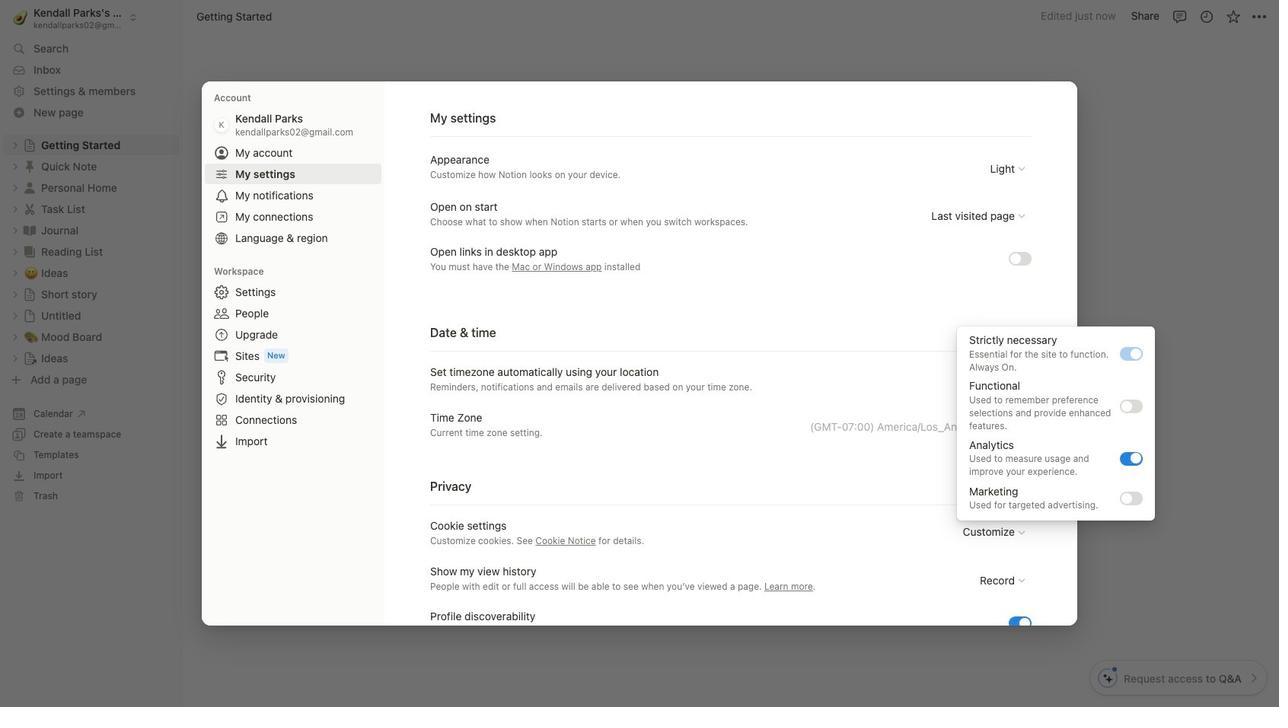Task type: locate. For each thing, give the bounding box(es) containing it.
🥑 image
[[13, 8, 28, 27]]

updates image
[[1199, 9, 1214, 24]]

👋 image
[[463, 168, 478, 187]]

favorite image
[[1226, 9, 1241, 24]]



Task type: vqa. For each thing, say whether or not it's contained in the screenshot.
🥑 image
yes



Task type: describe. For each thing, give the bounding box(es) containing it.
👉 image
[[463, 478, 478, 498]]

comments image
[[1173, 9, 1188, 24]]



